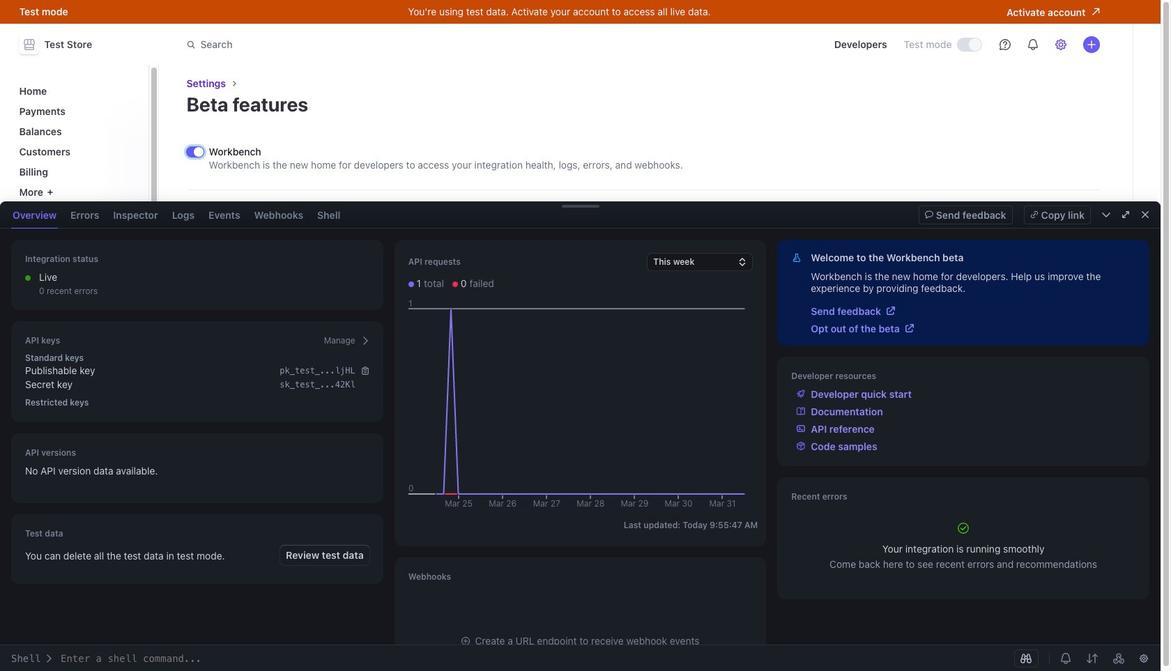 Task type: vqa. For each thing, say whether or not it's contained in the screenshot.
svg ICON on the right top
no



Task type: describe. For each thing, give the bounding box(es) containing it.
Test mode checkbox
[[958, 38, 982, 51]]

1 recent element from the top
[[14, 285, 140, 402]]

help image
[[1000, 39, 1011, 50]]

notifications image
[[1028, 39, 1039, 50]]

core navigation links element
[[14, 79, 140, 204]]

settings image
[[1055, 39, 1067, 50]]



Task type: locate. For each thing, give the bounding box(es) containing it.
2 recent element from the top
[[14, 298, 140, 402]]

recent element
[[14, 285, 140, 402], [14, 298, 140, 402]]

enter full screen image
[[1122, 211, 1130, 219]]

pinned element
[[14, 226, 140, 262]]

Search text field
[[178, 32, 571, 58]]

None search field
[[178, 32, 571, 58]]

collapse workbench image
[[1142, 211, 1150, 219]]

Shell input field text field
[[0, 653, 1001, 665]]



